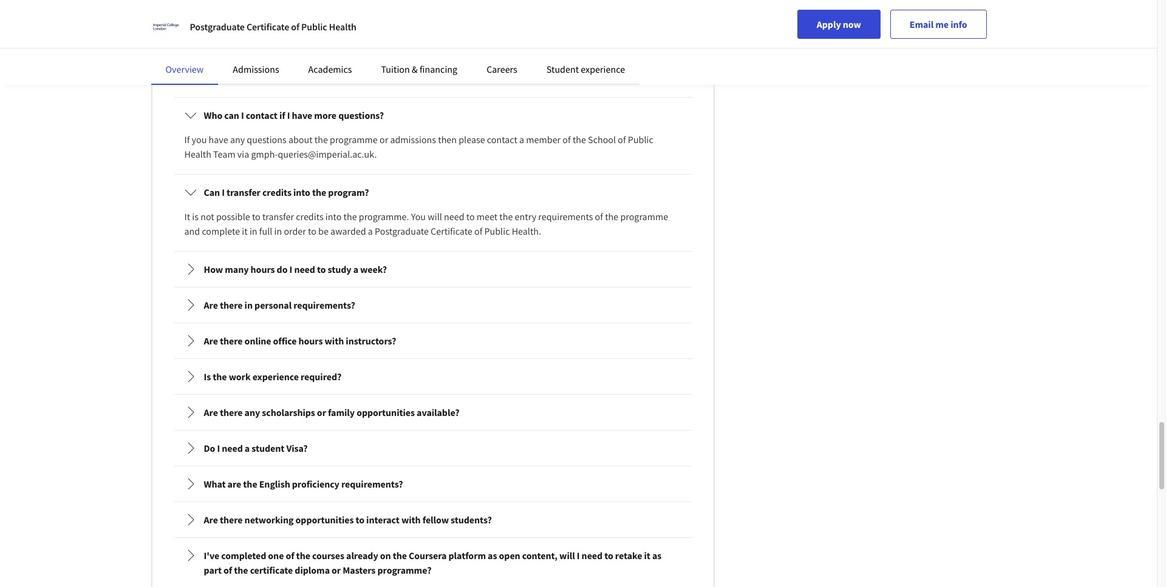 Task type: vqa. For each thing, say whether or not it's contained in the screenshot.
Master to the left
no



Task type: describe. For each thing, give the bounding box(es) containing it.
are there online office hours with instructors? button
[[175, 324, 691, 358]]

it
[[184, 211, 190, 223]]

as right retake
[[652, 550, 662, 562]]

the inside dropdown button
[[312, 186, 326, 199]]

credits inside it is not possible to transfer credits into the programme. you will need to meet the entry requirements of the programme and complete it in full in order to be awarded a postgraduate certificate of public health.
[[296, 211, 323, 223]]

week?
[[360, 264, 387, 276]]

1 horizontal spatial health
[[329, 21, 356, 33]]

for inside agency for public health education accreditation
[[611, 0, 622, 10]]

can
[[224, 109, 239, 122]]

student experience
[[547, 63, 625, 75]]

then
[[438, 134, 457, 146]]

0 vertical spatial opportunities
[[357, 407, 415, 419]]

i inside 'dropdown button'
[[217, 443, 220, 455]]

2 horizontal spatial not
[[569, 27, 583, 40]]

questions?
[[338, 109, 384, 122]]

to inside how many hours do i need to study a week? dropdown button
[[317, 264, 326, 276]]

i've completed one of the courses already on the coursera platform as open content, will i need to retake it as part of the certificate diploma or masters programme? button
[[175, 539, 691, 588]]

design,
[[431, 42, 460, 54]]

this
[[445, 27, 460, 40]]

where
[[575, 13, 600, 25]]

us
[[509, 13, 520, 25]]

admissions
[[233, 63, 279, 75]]

queries@imperial.ac.uk.
[[278, 148, 377, 160]]

networking
[[245, 514, 294, 527]]

awarded
[[330, 225, 366, 238]]

canada,
[[540, 13, 573, 25]]

student experience link
[[547, 63, 625, 75]]

order
[[284, 225, 306, 238]]

research
[[634, 57, 669, 69]]

you
[[192, 134, 207, 146]]

family
[[328, 407, 355, 419]]

&
[[412, 63, 418, 75]]

what
[[204, 479, 226, 491]]

careers
[[487, 63, 517, 75]]

agency for public health education accreditation link
[[184, 0, 678, 25]]

us
[[323, 13, 332, 25]]

1 vertical spatial curriculum
[[263, 71, 308, 83]]

including
[[559, 57, 597, 69]]

1 horizontal spatial our
[[599, 57, 613, 69]]

1 public from the left
[[184, 57, 210, 69]]

into inside it is not possible to transfer credits into the programme. you will need to meet the entry requirements of the programme and complete it in full in order to be awarded a postgraduate certificate of public health.
[[325, 211, 342, 223]]

education
[[184, 13, 225, 25]]

as right -
[[237, 71, 246, 83]]

requirements for health.
[[538, 211, 593, 223]]

is inside it is not possible to transfer credits into the programme. you will need to meet the entry requirements of the programme and complete it in full in order to be awarded a postgraduate certificate of public health.
[[192, 211, 199, 223]]

part
[[204, 565, 222, 577]]

office
[[273, 335, 297, 347]]

me
[[935, 18, 949, 30]]

most
[[377, 57, 398, 69]]

how many hours do i need to study a week? button
[[175, 253, 691, 287]]

with inside dropdown button
[[325, 335, 344, 347]]

discoveries
[[184, 71, 230, 83]]

as up postgraduate
[[483, 13, 492, 25]]

via
[[237, 148, 249, 160]]

a inside it is not possible to transfer credits into the programme. you will need to meet the entry requirements of the programme and complete it in full in order to be awarded a postgraduate certificate of public health.
[[368, 225, 373, 238]]

will inside it is not possible to transfer credits into the programme. you will need to meet the entry requirements of the programme and complete it in full in order to be awarded a postgraduate certificate of public health.
[[428, 211, 442, 223]]

email
[[910, 18, 934, 30]]

study
[[328, 264, 351, 276]]

programme. inside it is not possible to transfer credits into the programme. you will need to meet the entry requirements of the programme and complete it in full in order to be awarded a postgraduate certificate of public health.
[[359, 211, 409, 223]]

there for any
[[220, 407, 243, 419]]

certificate inside the . this sets us apart from courses in countries such as the us and canada, where accreditation requirements are not suitable for a uk based programme. whilst this postgraduate certificate is not accredited by any particular agency or professional body, we have been able to design, develop and deliver an innovative and comprehensive public health curriculum which responds to the most recent developments in public health – including our own research discoveries - as our curriculum is unrestricted by specific criteria.
[[518, 27, 559, 40]]

questions
[[247, 134, 287, 146]]

own
[[615, 57, 632, 69]]

in up the whilst
[[412, 13, 420, 25]]

what are the english proficiency requirements?
[[204, 479, 403, 491]]

platform
[[449, 550, 486, 562]]

courses inside the . this sets us apart from courses in countries such as the us and canada, where accreditation requirements are not suitable for a uk based programme. whilst this postgraduate certificate is not accredited by any particular agency or professional body, we have been able to design, develop and deliver an innovative and comprehensive public health curriculum which responds to the most recent developments in public health – including our own research discoveries - as our curriculum is unrestricted by specific criteria.
[[379, 13, 410, 25]]

health inside if you have any questions about the programme or admissions then please contact a member of the school of public health team via gmph-queries@imperial.ac.uk.
[[184, 148, 211, 160]]

been
[[379, 42, 399, 54]]

programme?
[[377, 565, 432, 577]]

requirements? inside dropdown button
[[293, 299, 355, 312]]

2 public from the left
[[497, 57, 523, 69]]

have inside dropdown button
[[292, 109, 312, 122]]

apply
[[817, 18, 841, 30]]

accreditation
[[602, 13, 656, 25]]

entry
[[515, 211, 536, 223]]

programme inside if you have any questions about the programme or admissions then please contact a member of the school of public health team via gmph-queries@imperial.ac.uk.
[[330, 134, 378, 146]]

are for are there online office hours with instructors?
[[204, 335, 218, 347]]

do i need a student visa?
[[204, 443, 308, 455]]

to down 'we'
[[352, 57, 360, 69]]

financing
[[420, 63, 457, 75]]

diploma
[[295, 565, 330, 577]]

postgraduate
[[462, 27, 516, 40]]

program?
[[328, 186, 369, 199]]

meet
[[477, 211, 498, 223]]

to left meet
[[466, 211, 475, 223]]

into inside dropdown button
[[293, 186, 310, 199]]

public inside it is not possible to transfer credits into the programme. you will need to meet the entry requirements of the programme and complete it in full in order to be awarded a postgraduate certificate of public health.
[[484, 225, 510, 238]]

email me info button
[[890, 10, 987, 39]]

any inside if you have any questions about the programme or admissions then please contact a member of the school of public health team via gmph-queries@imperial.ac.uk.
[[230, 134, 245, 146]]

1 vertical spatial is
[[310, 71, 316, 83]]

can i transfer credits into the program? button
[[175, 176, 691, 210]]

public inside agency for public health education accreditation
[[624, 0, 649, 10]]

admissions link
[[233, 63, 279, 75]]

masters
[[343, 565, 376, 577]]

1 vertical spatial our
[[247, 71, 261, 83]]

visa?
[[286, 443, 308, 455]]

contact inside if you have any questions about the programme or admissions then please contact a member of the school of public health team via gmph-queries@imperial.ac.uk.
[[487, 134, 517, 146]]

sets
[[305, 13, 321, 25]]

available?
[[417, 407, 460, 419]]

programme. inside the . this sets us apart from courses in countries such as the us and canada, where accreditation requirements are not suitable for a uk based programme. whilst this postgraduate certificate is not accredited by any particular agency or professional body, we have been able to design, develop and deliver an innovative and comprehensive public health curriculum which responds to the most recent developments in public health – including our own research discoveries - as our curriculum is unrestricted by specific criteria.
[[366, 27, 417, 40]]

if you have any questions about the programme or admissions then please contact a member of the school of public health team via gmph-queries@imperial.ac.uk.
[[184, 134, 653, 160]]

there for networking
[[220, 514, 243, 527]]

can i transfer credits into the program?
[[204, 186, 369, 199]]

we
[[344, 42, 356, 54]]

1 horizontal spatial not
[[256, 27, 270, 40]]

apply now button
[[797, 10, 881, 39]]

complete
[[202, 225, 240, 238]]

in right full
[[274, 225, 282, 238]]

a inside if you have any questions about the programme or admissions then please contact a member of the school of public health team via gmph-queries@imperial.ac.uk.
[[519, 134, 524, 146]]

i inside dropdown button
[[222, 186, 225, 199]]

who can i contact if i have more questions? button
[[175, 98, 691, 132]]

online
[[245, 335, 271, 347]]

or inside if you have any questions about the programme or admissions then please contact a member of the school of public health team via gmph-queries@imperial.ac.uk.
[[380, 134, 388, 146]]

which
[[286, 57, 310, 69]]

have inside the . this sets us apart from courses in countries such as the us and canada, where accreditation requirements are not suitable for a uk based programme. whilst this postgraduate certificate is not accredited by any particular agency or professional body, we have been able to design, develop and deliver an innovative and comprehensive public health curriculum which responds to the most recent developments in public health – including our own research discoveries - as our curriculum is unrestricted by specific criteria.
[[358, 42, 377, 54]]

1 vertical spatial opportunities
[[296, 514, 354, 527]]

already
[[346, 550, 378, 562]]

careers link
[[487, 63, 517, 75]]

work
[[229, 371, 251, 383]]

gmph-
[[251, 148, 278, 160]]

2 horizontal spatial is
[[561, 27, 567, 40]]

please
[[459, 134, 485, 146]]

based
[[340, 27, 364, 40]]

interact
[[366, 514, 400, 527]]

and inside it is not possible to transfer credits into the programme. you will need to meet the entry requirements of the programme and complete it in full in order to be awarded a postgraduate certificate of public health.
[[184, 225, 200, 238]]

are inside dropdown button
[[228, 479, 241, 491]]

can
[[204, 186, 220, 199]]

personal
[[255, 299, 292, 312]]

are inside the . this sets us apart from courses in countries such as the us and canada, where accreditation requirements are not suitable for a uk based programme. whilst this postgraduate certificate is not accredited by any particular agency or professional body, we have been able to design, develop and deliver an innovative and comprehensive public health curriculum which responds to the most recent developments in public health – including our own research discoveries - as our curriculum is unrestricted by specific criteria.
[[241, 27, 254, 40]]

have inside if you have any questions about the programme or admissions then please contact a member of the school of public health team via gmph-queries@imperial.ac.uk.
[[209, 134, 228, 146]]

will inside i've completed one of the courses already on the coursera platform as open content, will i need to retake it as part of the certificate diploma or masters programme?
[[559, 550, 575, 562]]

student
[[547, 63, 579, 75]]

to inside are there networking opportunities to interact with fellow students? dropdown button
[[356, 514, 364, 527]]

is the work experience required?
[[204, 371, 342, 383]]

in left full
[[250, 225, 257, 238]]

programme inside it is not possible to transfer credits into the programme. you will need to meet the entry requirements of the programme and complete it in full in order to be awarded a postgraduate certificate of public health.
[[620, 211, 668, 223]]

requirements? inside dropdown button
[[341, 479, 403, 491]]



Task type: locate. For each thing, give the bounding box(es) containing it.
0 vertical spatial hours
[[251, 264, 275, 276]]

0 vertical spatial curriculum
[[239, 57, 284, 69]]

fellow
[[423, 514, 449, 527]]

requirements? up interact
[[341, 479, 403, 491]]

0 horizontal spatial opportunities
[[296, 514, 354, 527]]

–
[[552, 57, 557, 69]]

0 vertical spatial will
[[428, 211, 442, 223]]

requirements inside the . this sets us apart from courses in countries such as the us and canada, where accreditation requirements are not suitable for a uk based programme. whilst this postgraduate certificate is not accredited by any particular agency or professional body, we have been able to design, develop and deliver an innovative and comprehensive public health curriculum which responds to the most recent developments in public health – including our own research discoveries - as our curriculum is unrestricted by specific criteria.
[[184, 27, 239, 40]]

1 vertical spatial courses
[[312, 550, 344, 562]]

are down how
[[204, 299, 218, 312]]

or inside the . this sets us apart from courses in countries such as the us and canada, where accreditation requirements are not suitable for a uk based programme. whilst this postgraduate certificate is not accredited by any particular agency or professional body, we have been able to design, develop and deliver an innovative and comprehensive public health curriculum which responds to the most recent developments in public health – including our own research discoveries - as our curriculum is unrestricted by specific criteria.
[[257, 42, 265, 54]]

any inside dropdown button
[[245, 407, 260, 419]]

0 vertical spatial into
[[293, 186, 310, 199]]

for up accreditation
[[611, 0, 622, 10]]

countries
[[422, 13, 460, 25]]

content,
[[522, 550, 558, 562]]

are up i've
[[204, 514, 218, 527]]

for inside the . this sets us apart from courses in countries such as the us and canada, where accreditation requirements are not suitable for a uk based programme. whilst this postgraduate certificate is not accredited by any particular agency or professional body, we have been able to design, develop and deliver an innovative and comprehensive public health curriculum which responds to the most recent developments in public health – including our own research discoveries - as our curriculum is unrestricted by specific criteria.
[[306, 27, 317, 40]]

2 are from the top
[[204, 335, 218, 347]]

it
[[242, 225, 248, 238], [644, 550, 650, 562]]

0 vertical spatial health
[[651, 0, 678, 10]]

1 vertical spatial into
[[325, 211, 342, 223]]

are
[[204, 299, 218, 312], [204, 335, 218, 347], [204, 407, 218, 419], [204, 514, 218, 527]]

0 vertical spatial our
[[599, 57, 613, 69]]

need down can i transfer credits into the program? dropdown button on the top of page
[[444, 211, 464, 223]]

1 horizontal spatial requirements
[[538, 211, 593, 223]]

need inside it is not possible to transfer credits into the programme. you will need to meet the entry requirements of the programme and complete it in full in order to be awarded a postgraduate certificate of public health.
[[444, 211, 464, 223]]

opportunities right family
[[357, 407, 415, 419]]

health down deliver
[[525, 57, 550, 69]]

are there networking opportunities to interact with fellow students?
[[204, 514, 492, 527]]

experience right work
[[252, 371, 299, 383]]

1 are from the top
[[204, 299, 218, 312]]

and
[[522, 13, 538, 25], [497, 42, 513, 54], [601, 42, 616, 54], [184, 225, 200, 238]]

health.
[[512, 225, 541, 238]]

or left the masters
[[332, 565, 341, 577]]

contact right the please
[[487, 134, 517, 146]]

any up via
[[230, 134, 245, 146]]

0 horizontal spatial certificate
[[250, 565, 293, 577]]

1 vertical spatial certificate
[[431, 225, 472, 238]]

students?
[[451, 514, 492, 527]]

there left the online at the bottom of the page
[[220, 335, 243, 347]]

body,
[[319, 42, 342, 54]]

0 horizontal spatial for
[[306, 27, 317, 40]]

0 horizontal spatial health
[[212, 57, 238, 69]]

are right what
[[228, 479, 241, 491]]

have right 'we'
[[358, 42, 377, 54]]

tuition
[[381, 63, 410, 75]]

1 horizontal spatial is
[[310, 71, 316, 83]]

1 horizontal spatial experience
[[581, 63, 625, 75]]

public up 'body,'
[[301, 21, 327, 33]]

now
[[843, 18, 861, 30]]

0 horizontal spatial our
[[247, 71, 261, 83]]

to left be
[[308, 225, 316, 238]]

any up 'comprehensive'
[[641, 27, 656, 40]]

4 there from the top
[[220, 514, 243, 527]]

opportunities
[[357, 407, 415, 419], [296, 514, 354, 527]]

1 horizontal spatial transfer
[[262, 211, 294, 223]]

in left the personal
[[245, 299, 253, 312]]

0 horizontal spatial into
[[293, 186, 310, 199]]

comprehensive
[[618, 42, 681, 54]]

student
[[252, 443, 284, 455]]

imperial college london logo image
[[151, 12, 180, 41]]

opportunities down proficiency
[[296, 514, 354, 527]]

overview
[[166, 63, 204, 75]]

not
[[256, 27, 270, 40], [569, 27, 583, 40], [201, 211, 214, 223]]

0 vertical spatial programme
[[330, 134, 378, 146]]

1 health from the left
[[212, 57, 238, 69]]

suitable
[[272, 27, 304, 40]]

a right awarded
[[368, 225, 373, 238]]

public down meet
[[484, 225, 510, 238]]

have right if
[[292, 109, 312, 122]]

0 vertical spatial credits
[[262, 186, 291, 199]]

programme. up been
[[366, 27, 417, 40]]

public down "particular"
[[184, 57, 210, 69]]

public up accreditation
[[624, 0, 649, 10]]

if
[[184, 134, 190, 146]]

public right school
[[628, 134, 653, 146]]

1 horizontal spatial courses
[[379, 13, 410, 25]]

contact
[[246, 109, 277, 122], [487, 134, 517, 146]]

0 vertical spatial requirements?
[[293, 299, 355, 312]]

2 vertical spatial any
[[245, 407, 260, 419]]

postgraduate down you
[[375, 225, 429, 238]]

requirements inside it is not possible to transfer credits into the programme. you will need to meet the entry requirements of the programme and complete it in full in order to be awarded a postgraduate certificate of public health.
[[538, 211, 593, 223]]

is
[[561, 27, 567, 40], [310, 71, 316, 83], [192, 211, 199, 223]]

courses
[[379, 13, 410, 25], [312, 550, 344, 562]]

in inside dropdown button
[[245, 299, 253, 312]]

i inside i've completed one of the courses already on the coursera platform as open content, will i need to retake it as part of the certificate diploma or masters programme?
[[577, 550, 580, 562]]

proficiency
[[292, 479, 339, 491]]

are up is
[[204, 335, 218, 347]]

email me info
[[910, 18, 967, 30]]

4 are from the top
[[204, 514, 218, 527]]

specific
[[381, 71, 412, 83]]

transfer inside can i transfer credits into the program? dropdown button
[[227, 186, 260, 199]]

about
[[288, 134, 313, 146]]

2 vertical spatial is
[[192, 211, 199, 223]]

with inside dropdown button
[[401, 514, 421, 527]]

our left own at the top
[[599, 57, 613, 69]]

-
[[232, 71, 235, 83]]

0 vertical spatial certificate
[[247, 21, 289, 33]]

instructors?
[[346, 335, 396, 347]]

1 horizontal spatial have
[[292, 109, 312, 122]]

0 vertical spatial for
[[611, 0, 622, 10]]

1 horizontal spatial hours
[[299, 335, 323, 347]]

1 vertical spatial have
[[292, 109, 312, 122]]

health
[[212, 57, 238, 69], [525, 57, 550, 69]]

0 vertical spatial it
[[242, 225, 248, 238]]

it inside it is not possible to transfer credits into the programme. you will need to meet the entry requirements of the programme and complete it in full in order to be awarded a postgraduate certificate of public health.
[[242, 225, 248, 238]]

are there any scholarships or family opportunities available? button
[[175, 396, 691, 430]]

health
[[651, 0, 678, 10], [329, 21, 356, 33], [184, 148, 211, 160]]

a right study
[[353, 264, 358, 276]]

not inside it is not possible to transfer credits into the programme. you will need to meet the entry requirements of the programme and complete it in full in order to be awarded a postgraduate certificate of public health.
[[201, 211, 214, 223]]

2 vertical spatial have
[[209, 134, 228, 146]]

not up "innovative"
[[569, 27, 583, 40]]

. this sets us apart from courses in countries such as the us and canada, where accreditation requirements are not suitable for a uk based programme. whilst this postgraduate certificate is not accredited by any particular agency or professional body, we have been able to design, develop and deliver an innovative and comprehensive public health curriculum which responds to the most recent developments in public health – including our own research discoveries - as our curriculum is unrestricted by specific criteria.
[[184, 13, 681, 83]]

courses right from
[[379, 13, 410, 25]]

experience
[[581, 63, 625, 75], [252, 371, 299, 383]]

to left interact
[[356, 514, 364, 527]]

0 horizontal spatial contact
[[246, 109, 277, 122]]

hours inside dropdown button
[[251, 264, 275, 276]]

programme. left you
[[359, 211, 409, 223]]

health down you
[[184, 148, 211, 160]]

our
[[599, 57, 613, 69], [247, 71, 261, 83]]

health up 'we'
[[329, 21, 356, 33]]

1 vertical spatial by
[[369, 71, 379, 83]]

there inside are there networking opportunities to interact with fellow students? dropdown button
[[220, 514, 243, 527]]

certificate inside i've completed one of the courses already on the coursera platform as open content, will i need to retake it as part of the certificate diploma or masters programme?
[[250, 565, 293, 577]]

0 vertical spatial certificate
[[518, 27, 559, 40]]

1 horizontal spatial public
[[497, 57, 523, 69]]

or inside i've completed one of the courses already on the coursera platform as open content, will i need to retake it as part of the certificate diploma or masters programme?
[[332, 565, 341, 577]]

for down sets
[[306, 27, 317, 40]]

recent
[[400, 57, 426, 69]]

postgraduate certificate of public health
[[190, 21, 356, 33]]

0 horizontal spatial hours
[[251, 264, 275, 276]]

1 horizontal spatial credits
[[296, 211, 323, 223]]

possible
[[216, 211, 250, 223]]

to left study
[[317, 264, 326, 276]]

transfer inside it is not possible to transfer credits into the programme. you will need to meet the entry requirements of the programme and complete it in full in order to be awarded a postgraduate certificate of public health.
[[262, 211, 294, 223]]

will right you
[[428, 211, 442, 223]]

1 vertical spatial it
[[644, 550, 650, 562]]

courses inside i've completed one of the courses already on the coursera platform as open content, will i need to retake it as part of the certificate diploma or masters programme?
[[312, 550, 344, 562]]

hours right office
[[299, 335, 323, 347]]

0 horizontal spatial postgraduate
[[190, 21, 245, 33]]

contact left if
[[246, 109, 277, 122]]

2 there from the top
[[220, 335, 243, 347]]

1 horizontal spatial into
[[325, 211, 342, 223]]

or left family
[[317, 407, 326, 419]]

1 horizontal spatial opportunities
[[357, 407, 415, 419]]

0 vertical spatial transfer
[[227, 186, 260, 199]]

1 vertical spatial requirements?
[[341, 479, 403, 491]]

are for are there networking opportunities to interact with fellow students?
[[204, 514, 218, 527]]

1 vertical spatial hours
[[299, 335, 323, 347]]

credits up be
[[296, 211, 323, 223]]

postgraduate up "particular"
[[190, 21, 245, 33]]

1 vertical spatial programme.
[[359, 211, 409, 223]]

credits inside can i transfer credits into the program? dropdown button
[[262, 186, 291, 199]]

there for online
[[220, 335, 243, 347]]

experience down "innovative"
[[581, 63, 625, 75]]

0 horizontal spatial transfer
[[227, 186, 260, 199]]

is
[[204, 371, 211, 383]]

hours
[[251, 264, 275, 276], [299, 335, 323, 347]]

transfer up possible
[[227, 186, 260, 199]]

team
[[213, 148, 235, 160]]

0 vertical spatial contact
[[246, 109, 277, 122]]

there left networking
[[220, 514, 243, 527]]

there inside the are there any scholarships or family opportunities available? dropdown button
[[220, 407, 243, 419]]

an
[[544, 42, 555, 54]]

and down accredited
[[601, 42, 616, 54]]

and right us
[[522, 13, 538, 25]]

1 horizontal spatial programme
[[620, 211, 668, 223]]

unrestricted
[[318, 71, 367, 83]]

i've
[[204, 550, 219, 562]]

requirements? down study
[[293, 299, 355, 312]]

academics
[[308, 63, 352, 75]]

certificate up deliver
[[518, 27, 559, 40]]

is down canada,
[[561, 27, 567, 40]]

to inside i've completed one of the courses already on the coursera platform as open content, will i need to retake it as part of the certificate diploma or masters programme?
[[604, 550, 613, 562]]

1 there from the top
[[220, 299, 243, 312]]

overview link
[[166, 63, 204, 75]]

0 vertical spatial requirements
[[184, 27, 239, 40]]

particular
[[184, 42, 224, 54]]

0 vertical spatial postgraduate
[[190, 21, 245, 33]]

this
[[286, 13, 303, 25]]

as left open on the bottom left
[[488, 550, 497, 562]]

certificate down one on the bottom left of page
[[250, 565, 293, 577]]

professional
[[267, 42, 317, 54]]

or right agency
[[257, 42, 265, 54]]

0 horizontal spatial by
[[369, 71, 379, 83]]

is down which
[[310, 71, 316, 83]]

to left retake
[[604, 550, 613, 562]]

many
[[225, 264, 249, 276]]

and down postgraduate
[[497, 42, 513, 54]]

0 horizontal spatial with
[[325, 335, 344, 347]]

need inside i've completed one of the courses already on the coursera platform as open content, will i need to retake it as part of the certificate diploma or masters programme?
[[582, 550, 603, 562]]

coursera
[[409, 550, 447, 562]]

apply now
[[817, 18, 861, 30]]

developments
[[427, 57, 486, 69]]

a left the member
[[519, 134, 524, 146]]

certificate inside it is not possible to transfer credits into the programme. you will need to meet the entry requirements of the programme and complete it in full in order to be awarded a postgraduate certificate of public health.
[[431, 225, 472, 238]]

requirements for agency
[[184, 27, 239, 40]]

there inside are there online office hours with instructors? dropdown button
[[220, 335, 243, 347]]

1 vertical spatial health
[[329, 21, 356, 33]]

0 horizontal spatial not
[[201, 211, 214, 223]]

our right -
[[247, 71, 261, 83]]

0 horizontal spatial certificate
[[247, 21, 289, 33]]

1 vertical spatial for
[[306, 27, 317, 40]]

courses up diploma at the bottom left of page
[[312, 550, 344, 562]]

0 vertical spatial by
[[629, 27, 639, 40]]

need right do on the top left
[[294, 264, 315, 276]]

to up full
[[252, 211, 260, 223]]

admissions
[[390, 134, 436, 146]]

1 vertical spatial with
[[401, 514, 421, 527]]

retake
[[615, 550, 642, 562]]

are for are there any scholarships or family opportunities available?
[[204, 407, 218, 419]]

1 horizontal spatial will
[[559, 550, 575, 562]]

in down develop
[[488, 57, 495, 69]]

0 horizontal spatial health
[[184, 148, 211, 160]]

experience inside is the work experience required? dropdown button
[[252, 371, 299, 383]]

it down possible
[[242, 225, 248, 238]]

a inside 'dropdown button'
[[245, 443, 250, 455]]

0 horizontal spatial have
[[209, 134, 228, 146]]

0 vertical spatial courses
[[379, 13, 410, 25]]

more
[[314, 109, 337, 122]]

1 vertical spatial experience
[[252, 371, 299, 383]]

as
[[483, 13, 492, 25], [237, 71, 246, 83], [488, 550, 497, 562], [652, 550, 662, 562]]

2 horizontal spatial have
[[358, 42, 377, 54]]

1 vertical spatial requirements
[[538, 211, 593, 223]]

able
[[401, 42, 419, 54]]

1 horizontal spatial with
[[401, 514, 421, 527]]

health up -
[[212, 57, 238, 69]]

public
[[184, 57, 210, 69], [497, 57, 523, 69]]

or left admissions
[[380, 134, 388, 146]]

1 horizontal spatial contact
[[487, 134, 517, 146]]

1 horizontal spatial certificate
[[518, 27, 559, 40]]

into up the order
[[293, 186, 310, 199]]

apart
[[334, 13, 356, 25]]

a inside the . this sets us apart from courses in countries such as the us and canada, where accreditation requirements are not suitable for a uk based programme. whilst this postgraduate certificate is not accredited by any particular agency or professional body, we have been able to design, develop and deliver an innovative and comprehensive public health curriculum which responds to the most recent developments in public health – including our own research discoveries - as our curriculum is unrestricted by specific criteria.
[[319, 27, 324, 40]]

it right retake
[[644, 550, 650, 562]]

1 horizontal spatial health
[[525, 57, 550, 69]]

it inside i've completed one of the courses already on the coursera platform as open content, will i need to retake it as part of the certificate diploma or masters programme?
[[644, 550, 650, 562]]

innovative
[[556, 42, 599, 54]]

curriculum down agency
[[239, 57, 284, 69]]

any up do i need a student visa?
[[245, 407, 260, 419]]

0 horizontal spatial programme
[[330, 134, 378, 146]]

0 vertical spatial programme.
[[366, 27, 417, 40]]

0 horizontal spatial credits
[[262, 186, 291, 199]]

is right it
[[192, 211, 199, 223]]

0 vertical spatial are
[[241, 27, 254, 40]]

3 there from the top
[[220, 407, 243, 419]]

0 vertical spatial is
[[561, 27, 567, 40]]

need right do
[[222, 443, 243, 455]]

1 vertical spatial transfer
[[262, 211, 294, 223]]

are there online office hours with instructors?
[[204, 335, 396, 347]]

1 vertical spatial programme
[[620, 211, 668, 223]]

3 are from the top
[[204, 407, 218, 419]]

who can i contact if i have more questions?
[[204, 109, 384, 122]]

by down most
[[369, 71, 379, 83]]

2 vertical spatial health
[[184, 148, 211, 160]]

health inside agency for public health education accreditation
[[651, 0, 678, 10]]

are there any scholarships or family opportunities available?
[[204, 407, 460, 419]]

1 vertical spatial contact
[[487, 134, 517, 146]]

criteria.
[[414, 71, 445, 83]]

are down accreditation in the left of the page
[[241, 27, 254, 40]]

you
[[411, 211, 426, 223]]

with left instructors? in the bottom left of the page
[[325, 335, 344, 347]]

not up complete
[[201, 211, 214, 223]]

requirements
[[184, 27, 239, 40], [538, 211, 593, 223]]

do i need a student visa? button
[[175, 432, 691, 466]]

1 horizontal spatial by
[[629, 27, 639, 40]]

agency
[[226, 42, 255, 54]]

0 horizontal spatial will
[[428, 211, 442, 223]]

develop
[[462, 42, 495, 54]]

will right the 'content,'
[[559, 550, 575, 562]]

0 vertical spatial with
[[325, 335, 344, 347]]

a inside dropdown button
[[353, 264, 358, 276]]

0 horizontal spatial requirements
[[184, 27, 239, 40]]

by down accreditation
[[629, 27, 639, 40]]

are up do
[[204, 407, 218, 419]]

requirements down education
[[184, 27, 239, 40]]

2 health from the left
[[525, 57, 550, 69]]

public inside if you have any questions about the programme or admissions then please contact a member of the school of public health team via gmph-queries@imperial.ac.uk.
[[628, 134, 653, 146]]

there down many
[[220, 299, 243, 312]]

member
[[526, 134, 561, 146]]

curriculum down which
[[263, 71, 308, 83]]

1 vertical spatial are
[[228, 479, 241, 491]]

1 horizontal spatial certificate
[[431, 225, 472, 238]]

1 vertical spatial any
[[230, 134, 245, 146]]

hours inside dropdown button
[[299, 335, 323, 347]]

1 vertical spatial certificate
[[250, 565, 293, 577]]

the
[[493, 13, 507, 25], [362, 57, 375, 69], [315, 134, 328, 146], [573, 134, 586, 146], [312, 186, 326, 199], [344, 211, 357, 223], [499, 211, 513, 223], [605, 211, 618, 223], [213, 371, 227, 383], [243, 479, 257, 491], [296, 550, 310, 562], [393, 550, 407, 562], [234, 565, 248, 577]]

there down work
[[220, 407, 243, 419]]

info
[[951, 18, 967, 30]]

need inside 'dropdown button'
[[222, 443, 243, 455]]

who
[[204, 109, 222, 122]]

to right able
[[421, 42, 429, 54]]

and down it
[[184, 225, 200, 238]]

are for are there in personal requirements?
[[204, 299, 218, 312]]

not down accreditation in the left of the page
[[256, 27, 270, 40]]

in
[[412, 13, 420, 25], [488, 57, 495, 69], [250, 225, 257, 238], [274, 225, 282, 238], [245, 299, 253, 312]]

uk
[[326, 27, 338, 40]]

0 horizontal spatial public
[[184, 57, 210, 69]]

0 horizontal spatial experience
[[252, 371, 299, 383]]

0 horizontal spatial is
[[192, 211, 199, 223]]

open
[[499, 550, 520, 562]]

a left student
[[245, 443, 250, 455]]

0 vertical spatial experience
[[581, 63, 625, 75]]

public down deliver
[[497, 57, 523, 69]]

health up accreditation
[[651, 0, 678, 10]]

certificate
[[518, 27, 559, 40], [250, 565, 293, 577]]

accreditation
[[227, 13, 281, 25]]

curriculum
[[239, 57, 284, 69], [263, 71, 308, 83]]

postgraduate inside it is not possible to transfer credits into the programme. you will need to meet the entry requirements of the programme and complete it in full in order to be awarded a postgraduate certificate of public health.
[[375, 225, 429, 238]]

0 horizontal spatial it
[[242, 225, 248, 238]]

hours left do on the top left
[[251, 264, 275, 276]]

contact inside dropdown button
[[246, 109, 277, 122]]

any inside the . this sets us apart from courses in countries such as the us and canada, where accreditation requirements are not suitable for a uk based programme. whilst this postgraduate certificate is not accredited by any particular agency or professional body, we have been able to design, develop and deliver an innovative and comprehensive public health curriculum which responds to the most recent developments in public health – including our own research discoveries - as our curriculum is unrestricted by specific criteria.
[[641, 27, 656, 40]]

0 horizontal spatial courses
[[312, 550, 344, 562]]

there inside are there in personal requirements? dropdown button
[[220, 299, 243, 312]]

0 vertical spatial have
[[358, 42, 377, 54]]

into up be
[[325, 211, 342, 223]]

requirements right "entry"
[[538, 211, 593, 223]]

there for in
[[220, 299, 243, 312]]

transfer up full
[[262, 211, 294, 223]]

from
[[357, 13, 377, 25]]

with left "fellow"
[[401, 514, 421, 527]]



